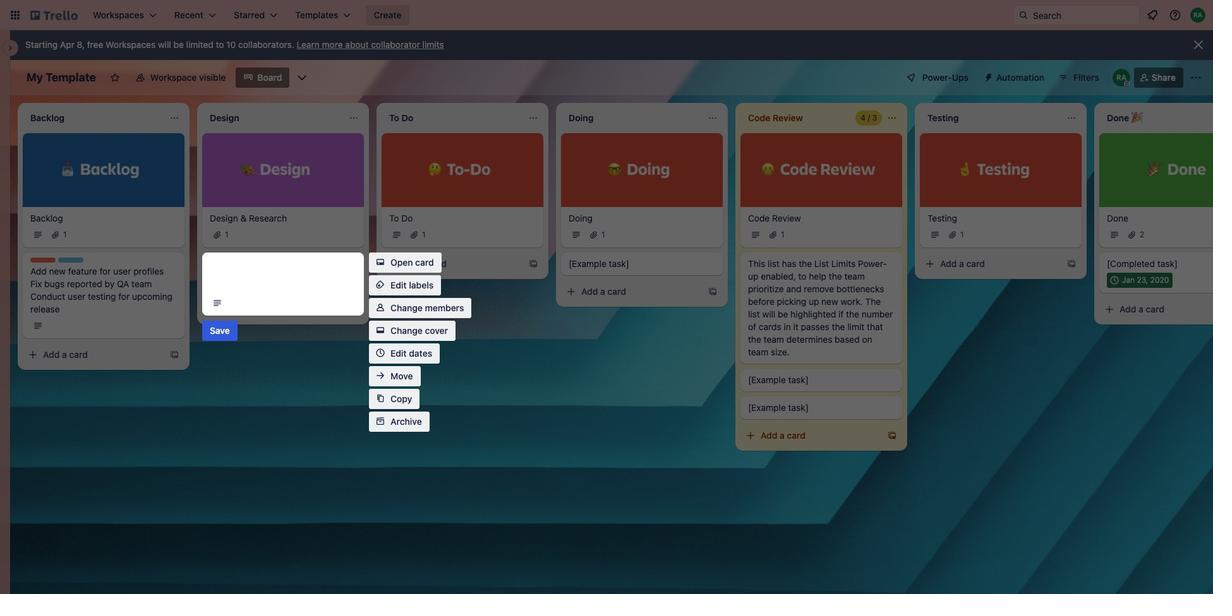 Task type: locate. For each thing, give the bounding box(es) containing it.
this
[[748, 258, 766, 269]]

[example
[[569, 258, 607, 269], [748, 375, 786, 385], [748, 402, 786, 413]]

1 vertical spatial for
[[118, 291, 130, 302]]

0 vertical spatial edit
[[391, 280, 407, 291]]

0 vertical spatial [example
[[569, 258, 607, 269]]

3 1 from the left
[[422, 230, 426, 239]]

team inside 'add new feature for user profiles fix bugs reported by qa team conduct user testing for upcoming release'
[[132, 278, 152, 289]]

board
[[257, 72, 282, 83]]

1 up open card
[[422, 230, 426, 239]]

0 vertical spatial be
[[174, 39, 184, 50]]

to up and
[[799, 271, 807, 282]]

1 vertical spatial [example task] link
[[748, 374, 895, 387]]

change up edit dates button
[[391, 326, 423, 336]]

starting
[[25, 39, 58, 50]]

0 horizontal spatial new
[[49, 266, 66, 277]]

2 vertical spatial [example task]
[[748, 402, 809, 413]]

4
[[861, 113, 866, 123]]

0 vertical spatial power-
[[923, 72, 952, 83]]

the
[[799, 258, 812, 269], [829, 271, 842, 282], [846, 309, 860, 320], [832, 321, 845, 332], [748, 334, 762, 345]]

1 horizontal spatial will
[[763, 309, 776, 320]]

2 vertical spatial [example
[[748, 402, 786, 413]]

bottlenecks
[[837, 284, 885, 294]]

1 for doing
[[602, 230, 605, 239]]

user
[[113, 266, 131, 277], [68, 291, 85, 302]]

1 horizontal spatial to
[[799, 271, 807, 282]]

edit left labels
[[391, 280, 407, 291]]

add a card button
[[382, 254, 521, 274], [920, 254, 1059, 274], [561, 282, 700, 302], [202, 299, 341, 320], [1100, 299, 1214, 320], [23, 345, 162, 365], [741, 426, 880, 446]]

[example task]
[[569, 258, 630, 269], [748, 375, 809, 385], [748, 402, 809, 413]]

[completed task] link
[[1107, 258, 1214, 270]]

1 change from the top
[[391, 303, 423, 314]]

power- inside button
[[923, 72, 952, 83]]

/
[[868, 113, 870, 123]]

that
[[867, 321, 883, 332]]

apr
[[60, 39, 75, 50]]

1 vertical spatial up
[[809, 296, 819, 307]]

change members
[[391, 303, 464, 314]]

new up bugs
[[49, 266, 66, 277]]

1 horizontal spatial be
[[778, 309, 788, 320]]

&
[[241, 213, 247, 224]]

0 vertical spatial [example task]
[[569, 258, 630, 269]]

change
[[391, 303, 423, 314], [391, 326, 423, 336]]

1 vertical spatial power-
[[858, 258, 887, 269]]

ups
[[952, 72, 969, 83]]

edit left "dates"
[[391, 348, 407, 359]]

0 vertical spatial up
[[748, 271, 759, 282]]

0 vertical spatial user
[[113, 266, 131, 277]]

learn more about collaborator limits link
[[297, 39, 444, 50]]

backlog link
[[30, 212, 177, 225]]

prioritize
[[748, 284, 784, 294]]

1 vertical spatial to
[[799, 271, 807, 282]]

automation button
[[979, 68, 1052, 88]]

change cover button
[[369, 321, 456, 341]]

1 down testing "link"
[[961, 230, 964, 239]]

for up by
[[100, 266, 111, 277]]

list up enabled,
[[768, 258, 780, 269]]

done link
[[1107, 212, 1214, 225]]

6 1 from the left
[[961, 230, 964, 239]]

1 horizontal spatial up
[[809, 296, 819, 307]]

the down limits on the top of page
[[829, 271, 842, 282]]

create from template… image
[[528, 259, 539, 269], [1067, 259, 1077, 269], [708, 287, 718, 297], [887, 431, 898, 441]]

it
[[794, 321, 799, 332]]

0 notifications image
[[1145, 8, 1161, 23]]

0 horizontal spatial for
[[100, 266, 111, 277]]

this list has the list limits power- up enabled, to help the team prioritize and remove bottlenecks before picking up new work. the list will be highlighted if the number of cards in it passes the limit that the team determines based on team size.
[[748, 258, 893, 358]]

reported
[[67, 278, 102, 289]]

team left size.
[[748, 347, 769, 358]]

if
[[839, 309, 844, 320]]

user up qa
[[113, 266, 131, 277]]

1 vertical spatial will
[[763, 309, 776, 320]]

1 horizontal spatial power-
[[923, 72, 952, 83]]

[example task] link
[[569, 258, 716, 270], [748, 374, 895, 387], [748, 402, 895, 414]]

cards
[[759, 321, 782, 332]]

limits
[[832, 258, 856, 269]]

dates
[[409, 348, 432, 359]]

8,
[[77, 39, 85, 50]]

doing link
[[569, 212, 716, 225]]

more
[[322, 39, 343, 50]]

task]
[[609, 258, 630, 269], [1158, 258, 1178, 269], [789, 375, 809, 385], [789, 402, 809, 413]]

0 vertical spatial for
[[100, 266, 111, 277]]

edit labels button
[[369, 276, 441, 296]]

will up the cards in the bottom right of the page
[[763, 309, 776, 320]]

5 1 from the left
[[781, 230, 785, 239]]

the right has
[[799, 258, 812, 269]]

to left 10
[[216, 39, 224, 50]]

number
[[862, 309, 893, 320]]

1 for code review
[[781, 230, 785, 239]]

1 vertical spatial be
[[778, 309, 788, 320]]

design
[[210, 213, 238, 224]]

review
[[772, 213, 801, 224]]

[example for bottom [example task] link
[[748, 402, 786, 413]]

create
[[374, 9, 402, 20]]

to do
[[389, 213, 413, 224]]

0 vertical spatial new
[[49, 266, 66, 277]]

0 vertical spatial change
[[391, 303, 423, 314]]

free
[[87, 39, 103, 50]]

new
[[49, 266, 66, 277], [822, 296, 839, 307]]

open
[[391, 257, 413, 268]]

testing link
[[928, 212, 1075, 225]]

for down qa
[[118, 291, 130, 302]]

0 horizontal spatial power-
[[858, 258, 887, 269]]

new inside this list has the list limits power- up enabled, to help the team prioritize and remove bottlenecks before picking up new work. the list will be highlighted if the number of cards in it passes the limit that the team determines based on team size.
[[822, 296, 839, 307]]

0 vertical spatial will
[[158, 39, 171, 50]]

0 horizontal spatial to
[[216, 39, 224, 50]]

1 horizontal spatial user
[[113, 266, 131, 277]]

up up highlighted
[[809, 296, 819, 307]]

1 up 'color: sky, title: none' icon
[[63, 230, 67, 239]]

change for change members
[[391, 303, 423, 314]]

based
[[835, 334, 860, 345]]

0 horizontal spatial user
[[68, 291, 85, 302]]

1 down "doing" link
[[602, 230, 605, 239]]

2 change from the top
[[391, 326, 423, 336]]

in
[[784, 321, 791, 332]]

new inside 'add new feature for user profiles fix bugs reported by qa team conduct user testing for upcoming release'
[[49, 266, 66, 277]]

edit for edit labels
[[391, 280, 407, 291]]

edit for edit dates
[[391, 348, 407, 359]]

help
[[809, 271, 827, 282]]

1 horizontal spatial new
[[822, 296, 839, 307]]

will right workspaces
[[158, 39, 171, 50]]

remove
[[804, 284, 834, 294]]

4 / 3
[[861, 113, 877, 123]]

doing
[[569, 213, 593, 224]]

add inside 'add new feature for user profiles fix bugs reported by qa team conduct user testing for upcoming release'
[[30, 266, 47, 277]]

to inside this list has the list limits power- up enabled, to help the team prioritize and remove bottlenecks before picking up new work. the list will be highlighted if the number of cards in it passes the limit that the team determines based on team size.
[[799, 271, 807, 282]]

determines
[[787, 334, 833, 345]]

0 horizontal spatial list
[[748, 309, 760, 320]]

change inside change members "button"
[[391, 303, 423, 314]]

1 down design
[[225, 230, 229, 239]]

upcoming
[[132, 291, 173, 302]]

task] for the top [example task] link
[[609, 258, 630, 269]]

1 vertical spatial new
[[822, 296, 839, 307]]

power-
[[923, 72, 952, 83], [858, 258, 887, 269]]

1 vertical spatial [example task]
[[748, 375, 809, 385]]

[example task] for bottom [example task] link
[[748, 402, 809, 413]]

1 edit from the top
[[391, 280, 407, 291]]

2 edit from the top
[[391, 348, 407, 359]]

list
[[768, 258, 780, 269], [748, 309, 760, 320]]

1 vertical spatial [example
[[748, 375, 786, 385]]

change down edit labels button
[[391, 303, 423, 314]]

[completed task]
[[1107, 258, 1178, 269]]

team down profiles
[[132, 278, 152, 289]]

new down remove
[[822, 296, 839, 307]]

be left limited
[[174, 39, 184, 50]]

filters button
[[1055, 68, 1103, 88]]

for
[[100, 266, 111, 277], [118, 291, 130, 302]]

automation
[[997, 72, 1045, 83]]

collaborator
[[371, 39, 420, 50]]

profiles
[[133, 266, 164, 277]]

4 1 from the left
[[602, 230, 605, 239]]

list up of at the right bottom
[[748, 309, 760, 320]]

code review link
[[748, 212, 895, 225]]

up down this at the top
[[748, 271, 759, 282]]

2020
[[1151, 275, 1170, 285]]

be
[[174, 39, 184, 50], [778, 309, 788, 320]]

1 horizontal spatial list
[[768, 258, 780, 269]]

workspace visible
[[150, 72, 226, 83]]

change inside change cover button
[[391, 326, 423, 336]]

1 vertical spatial edit
[[391, 348, 407, 359]]

customize views image
[[296, 71, 309, 84]]

done
[[1107, 213, 1129, 224]]

1 down the review
[[781, 230, 785, 239]]

user down reported
[[68, 291, 85, 302]]

my
[[27, 71, 43, 84]]

0 horizontal spatial be
[[174, 39, 184, 50]]

testing
[[88, 291, 116, 302]]

1 1 from the left
[[63, 230, 67, 239]]

copy
[[391, 394, 412, 405]]

be up in at the right bottom of the page
[[778, 309, 788, 320]]

0 horizontal spatial will
[[158, 39, 171, 50]]

0 vertical spatial list
[[768, 258, 780, 269]]

up
[[748, 271, 759, 282], [809, 296, 819, 307]]

workspaces
[[106, 39, 156, 50]]

fix
[[30, 278, 42, 289]]

feature
[[68, 266, 97, 277]]

1 vertical spatial change
[[391, 326, 423, 336]]



Task type: describe. For each thing, give the bounding box(es) containing it.
1 for backlog
[[63, 230, 67, 239]]

collaborators.
[[238, 39, 294, 50]]

[example for the top [example task] link
[[569, 258, 607, 269]]

limited
[[186, 39, 214, 50]]

enabled,
[[761, 271, 796, 282]]

team down the cards in the bottom right of the page
[[764, 334, 784, 345]]

the right if on the right of page
[[846, 309, 860, 320]]

has
[[782, 258, 797, 269]]

the down of at the right bottom
[[748, 334, 762, 345]]

workspace
[[150, 72, 197, 83]]

learn
[[297, 39, 320, 50]]

power-ups
[[923, 72, 969, 83]]

template
[[46, 71, 96, 84]]

[example task] for middle [example task] link
[[748, 375, 809, 385]]

passes
[[801, 321, 830, 332]]

of
[[748, 321, 757, 332]]

open information menu image
[[1169, 9, 1182, 21]]

code
[[748, 213, 770, 224]]

copy button
[[369, 389, 420, 410]]

2 vertical spatial [example task] link
[[748, 402, 895, 414]]

do
[[402, 213, 413, 224]]

ruby anderson (rubyanderson7) image
[[1191, 8, 1206, 23]]

Search field
[[1029, 6, 1140, 25]]

[example task] for the top [example task] link
[[569, 258, 630, 269]]

archive button
[[369, 412, 430, 432]]

add new feature for user profiles fix bugs reported by qa team conduct user testing for upcoming release link
[[30, 265, 177, 316]]

visible
[[199, 72, 226, 83]]

3
[[873, 113, 877, 123]]

research
[[249, 213, 287, 224]]

1 for to do
[[422, 230, 426, 239]]

jan 23, 2020
[[1123, 275, 1170, 285]]

[example for middle [example task] link
[[748, 375, 786, 385]]

share
[[1152, 72, 1176, 83]]

2 1 from the left
[[225, 230, 229, 239]]

edit dates
[[391, 348, 432, 359]]

limit
[[848, 321, 865, 332]]

work.
[[841, 296, 863, 307]]

create from template… image
[[169, 350, 180, 360]]

1 horizontal spatial for
[[118, 291, 130, 302]]

about
[[345, 39, 369, 50]]

highlighted
[[791, 309, 836, 320]]

members
[[425, 303, 464, 314]]

save
[[210, 326, 230, 336]]

filters
[[1074, 72, 1100, 83]]

change for change cover
[[391, 326, 423, 336]]

star or unstar board image
[[110, 73, 120, 83]]

be inside this list has the list limits power- up enabled, to help the team prioritize and remove bottlenecks before picking up new work. the list will be highlighted if the number of cards in it passes the limit that the team determines based on team size.
[[778, 309, 788, 320]]

picking
[[777, 296, 807, 307]]

1 for testing
[[961, 230, 964, 239]]

power-ups button
[[898, 68, 977, 88]]

the down if on the right of page
[[832, 321, 845, 332]]

task] for [completed task] link on the right top of the page
[[1158, 258, 1178, 269]]

change members button
[[369, 298, 472, 319]]

list
[[815, 258, 829, 269]]

add new feature for user profiles fix bugs reported by qa team conduct user testing for upcoming release
[[30, 266, 173, 315]]

1 vertical spatial list
[[748, 309, 760, 320]]

primary element
[[0, 0, 1214, 30]]

and
[[787, 284, 802, 294]]

save button
[[202, 321, 238, 341]]

Jan 23, 2020 checkbox
[[1107, 273, 1173, 288]]

design & research
[[210, 213, 287, 224]]

0 vertical spatial to
[[216, 39, 224, 50]]

before
[[748, 296, 775, 307]]

color: red, title: none image
[[30, 258, 56, 263]]

will inside this list has the list limits power- up enabled, to help the team prioritize and remove bottlenecks before picking up new work. the list will be highlighted if the number of cards in it passes the limit that the team determines based on team size.
[[763, 309, 776, 320]]

1 vertical spatial user
[[68, 291, 85, 302]]

workspace visible button
[[128, 68, 233, 88]]

move
[[391, 371, 413, 382]]

my template
[[27, 71, 96, 84]]

this list has the list limits power- up enabled, to help the team prioritize and remove bottlenecks before picking up new work. the list will be highlighted if the number of cards in it passes the limit that the team determines based on team size. link
[[748, 258, 895, 359]]

edit dates button
[[369, 344, 440, 364]]

0 horizontal spatial up
[[748, 271, 759, 282]]

on
[[862, 334, 873, 345]]

0 vertical spatial [example task] link
[[569, 258, 716, 270]]

open card link
[[369, 253, 442, 273]]

conduct
[[30, 291, 65, 302]]

team up the bottlenecks
[[845, 271, 865, 282]]

change cover
[[391, 326, 448, 336]]

edit labels
[[391, 280, 434, 291]]

show menu image
[[1190, 71, 1203, 84]]

testing
[[928, 213, 958, 224]]

task] for bottom [example task] link
[[789, 402, 809, 413]]

cover
[[425, 326, 448, 336]]

color: sky, title: none image
[[58, 258, 83, 263]]

23,
[[1137, 275, 1149, 285]]

10
[[226, 39, 236, 50]]

size.
[[771, 347, 790, 358]]

search image
[[1019, 10, 1029, 20]]

board link
[[236, 68, 290, 88]]

release
[[30, 304, 60, 315]]

ruby anderson (rubyanderson7) image
[[1113, 69, 1131, 87]]

open card
[[391, 257, 434, 268]]

bugs
[[44, 278, 65, 289]]

starting apr 8, free workspaces will be limited to 10 collaborators. learn more about collaborator limits
[[25, 39, 444, 50]]

Board name text field
[[20, 68, 102, 88]]

jan
[[1123, 275, 1135, 285]]

archive
[[391, 417, 422, 427]]

code review
[[748, 213, 801, 224]]

task] for middle [example task] link
[[789, 375, 809, 385]]

power- inside this list has the list limits power- up enabled, to help the team prioritize and remove bottlenecks before picking up new work. the list will be highlighted if the number of cards in it passes the limit that the team determines based on team size.
[[858, 258, 887, 269]]

limits
[[423, 39, 444, 50]]

to do link
[[389, 212, 536, 225]]

design & research link
[[210, 212, 357, 225]]



Task type: vqa. For each thing, say whether or not it's contained in the screenshot.
"HAS"
yes



